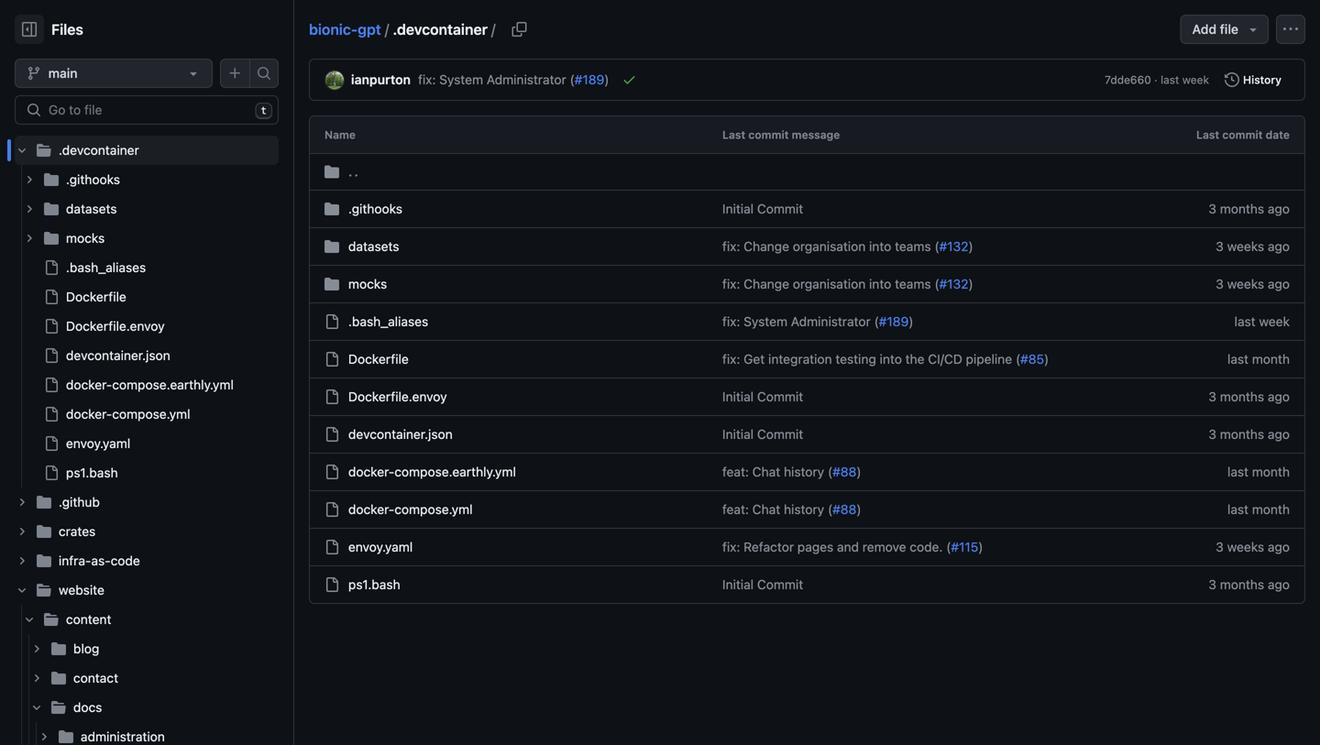 Task type: locate. For each thing, give the bounding box(es) containing it.
1 vertical spatial administrator
[[791, 314, 871, 329]]

1 fix: change organisation into teams ( link from the top
[[723, 239, 940, 254]]

docker-compose.earthly.yml inside group
[[66, 377, 234, 392]]

ps1.bash
[[66, 465, 118, 481], [348, 577, 400, 592]]

0 vertical spatial system
[[439, 72, 483, 87]]

0 vertical spatial ps1.bash
[[66, 465, 118, 481]]

1 vertical spatial #88 link
[[833, 502, 857, 517]]

7dde660 · last week
[[1105, 73, 1210, 86]]

1 vertical spatial #88
[[833, 502, 857, 517]]

2 / from the left
[[491, 21, 496, 38]]

4 ago from the top
[[1268, 389, 1290, 404]]

.githooks up datasets link
[[348, 201, 403, 216]]

month for compose.earthly.yml
[[1252, 464, 1290, 480]]

1 horizontal spatial .githooks
[[348, 201, 403, 216]]

fix: get integration testing into the ci/cd pipeline ( #85 )
[[723, 352, 1049, 367]]

commit for message
[[749, 128, 789, 141]]

compose.earthly.yml inside group
[[112, 377, 234, 392]]

1 commit from the left
[[749, 128, 789, 141]]

0 vertical spatial .devcontainer
[[393, 21, 488, 38]]

file directory open fill image left content
[[44, 613, 59, 627]]

1 horizontal spatial envoy.yaml
[[348, 540, 413, 555]]

initial commit link for ps1.bash
[[723, 577, 803, 592]]

0 vertical spatial fix: change organisation into teams ( #132 )
[[723, 239, 974, 254]]

2 directory image from the top
[[325, 277, 339, 292]]

1 vertical spatial docker-compose.earthly.yml
[[348, 464, 516, 480]]

#132 for datasets
[[940, 239, 969, 254]]

fix: get integration testing into the ci/cd pipeline ( link
[[723, 352, 1021, 367]]

4 file image from the top
[[44, 378, 59, 392]]

1 vertical spatial file directory fill image
[[37, 525, 51, 539]]

1 3 weeks ago from the top
[[1216, 239, 1290, 254]]

chevron down image
[[17, 585, 28, 596]]

3 weeks ago for envoy.yaml
[[1216, 540, 1290, 555]]

0 horizontal spatial last
[[723, 128, 746, 141]]

administrator down copy path 'icon'
[[487, 72, 567, 87]]

3 for dockerfile.envoy
[[1209, 389, 1217, 404]]

change
[[744, 239, 790, 254], [744, 276, 790, 292]]

fix: change organisation into teams ( link
[[723, 239, 940, 254], [723, 276, 940, 292]]

1 vertical spatial week
[[1259, 314, 1290, 329]]

search this repository image
[[257, 66, 271, 81]]

1 change from the top
[[744, 239, 790, 254]]

1 vertical spatial feat:
[[723, 502, 749, 517]]

0 vertical spatial month
[[1252, 352, 1290, 367]]

change down .. link at the top
[[744, 239, 790, 254]]

file image for dockerfile
[[44, 290, 59, 304]]

) link for .bash_aliases
[[909, 314, 914, 329]]

fix: change organisation into teams ( link down .. link at the top
[[723, 239, 940, 254]]

months for dockerfile.envoy
[[1220, 389, 1265, 404]]

2 vertical spatial into
[[880, 352, 902, 367]]

#85 link
[[1021, 352, 1045, 367]]

1 vertical spatial .bash_aliases
[[348, 314, 428, 329]]

2 initial from the top
[[723, 389, 754, 404]]

file directory open fill image down search 'icon'
[[37, 143, 51, 158]]

) link for docker-compose.yml
[[857, 502, 862, 517]]

directory image for .githooks
[[325, 202, 339, 216]]

#88 link
[[833, 464, 857, 480], [833, 502, 857, 517]]

last for docker-compose.yml
[[1228, 502, 1249, 517]]

mocks
[[66, 231, 105, 246], [348, 276, 387, 292]]

fix: change organisation into teams ( link up testing
[[723, 276, 940, 292]]

file image
[[44, 260, 59, 275], [44, 319, 59, 334], [44, 348, 59, 363], [44, 378, 59, 392], [44, 436, 59, 451]]

last for docker-compose.earthly.yml
[[1228, 464, 1249, 480]]

fix: system administrator ( link down copy path 'icon'
[[418, 72, 575, 87]]

1 vertical spatial history
[[784, 502, 825, 517]]

#189 link up fix: get integration testing into the ci/cd pipeline ( #85 )
[[879, 314, 909, 329]]

3 last month from the top
[[1228, 502, 1290, 517]]

feat: chat history ( #88 )
[[723, 464, 862, 480], [723, 502, 862, 517]]

content
[[66, 612, 111, 627]]

commit for ps1.bash
[[757, 577, 803, 592]]

0 horizontal spatial docker-compose.yml
[[66, 407, 190, 422]]

last left message at the top right of the page
[[723, 128, 746, 141]]

0 vertical spatial group
[[15, 165, 279, 488]]

1 chat from the top
[[753, 464, 781, 480]]

2 #88 link from the top
[[833, 502, 857, 517]]

chevron down image
[[17, 145, 28, 156], [24, 614, 35, 625], [31, 702, 42, 713]]

fix: for dockerfile
[[723, 352, 740, 367]]

3 months ago for .githooks
[[1209, 201, 1290, 216]]

5 file image from the top
[[44, 436, 59, 451]]

commit left message at the top right of the page
[[749, 128, 789, 141]]

add file
[[1193, 22, 1239, 37]]

#189 link
[[575, 72, 605, 87], [879, 314, 909, 329]]

1 weeks from the top
[[1228, 239, 1265, 254]]

3 months ago for devcontainer.json
[[1209, 427, 1290, 442]]

commit for devcontainer.json
[[757, 427, 803, 442]]

0 vertical spatial compose.earthly.yml
[[112, 377, 234, 392]]

initial for dockerfile.envoy
[[723, 389, 754, 404]]

chevron down image left the docs
[[31, 702, 42, 713]]

devcontainer.json inside group
[[66, 348, 170, 363]]

0 horizontal spatial commit
[[749, 128, 789, 141]]

fix: for datasets
[[723, 239, 740, 254]]

3 for devcontainer.json
[[1209, 427, 1217, 442]]

7 ago from the top
[[1268, 577, 1290, 592]]

0 vertical spatial envoy.yaml
[[66, 436, 130, 451]]

and
[[837, 540, 859, 555]]

fix: system administrator ( link up integration
[[723, 314, 879, 329]]

4 initial commit from the top
[[723, 577, 803, 592]]

1 3 months ago from the top
[[1209, 201, 1290, 216]]

1 ago from the top
[[1268, 201, 1290, 216]]

website
[[59, 583, 104, 598]]

2 month from the top
[[1252, 464, 1290, 480]]

/ left copy path 'icon'
[[491, 21, 496, 38]]

0 vertical spatial datasets
[[66, 201, 117, 216]]

0 horizontal spatial datasets
[[66, 201, 117, 216]]

1 horizontal spatial administrator
[[791, 314, 871, 329]]

.githooks down go to file text field
[[66, 172, 120, 187]]

3 3 weeks ago from the top
[[1216, 540, 1290, 555]]

directory image left mocks link
[[325, 277, 339, 292]]

1 vertical spatial directory image
[[325, 277, 339, 292]]

as-
[[91, 553, 111, 569]]

history
[[784, 464, 825, 480], [784, 502, 825, 517]]

chevron down image down search 'icon'
[[17, 145, 28, 156]]

last week
[[1235, 314, 1290, 329]]

4 initial from the top
[[723, 577, 754, 592]]

0 vertical spatial weeks
[[1228, 239, 1265, 254]]

1 file image from the top
[[44, 290, 59, 304]]

ps1.bash down envoy.yaml link
[[348, 577, 400, 592]]

weeks
[[1228, 239, 1265, 254], [1228, 276, 1265, 292], [1228, 540, 1265, 555]]

2 teams from the top
[[895, 276, 931, 292]]

1 organisation from the top
[[793, 239, 866, 254]]

2 #132 from the top
[[940, 276, 969, 292]]

add file button
[[1181, 15, 1269, 44]]

0 horizontal spatial /
[[385, 21, 389, 38]]

#88 for docker-compose.yml
[[833, 502, 857, 517]]

1 vertical spatial ps1.bash
[[348, 577, 400, 592]]

chevron down image inside docs tree item
[[31, 702, 42, 713]]

file directory fill image
[[44, 172, 59, 187], [44, 231, 59, 246], [37, 495, 51, 510], [37, 554, 51, 569], [51, 642, 66, 657], [51, 671, 66, 686], [59, 730, 73, 745]]

0 horizontal spatial dockerfile.envoy
[[66, 319, 165, 334]]

2 fix: change organisation into teams ( #132 ) from the top
[[723, 276, 974, 292]]

0 vertical spatial fix: system administrator ( link
[[418, 72, 575, 87]]

3 months from the top
[[1220, 427, 1265, 442]]

) link for datasets
[[969, 239, 974, 254]]

ianpurton
[[351, 72, 411, 87]]

0 vertical spatial feat: chat history ( #88 )
[[723, 464, 862, 480]]

1 horizontal spatial dockerfile
[[348, 352, 409, 367]]

3 for .githooks
[[1209, 201, 1217, 216]]

#189 for fix: system administrator ( link related to the left #189 link
[[575, 72, 605, 87]]

1 horizontal spatial compose.yml
[[395, 502, 473, 517]]

0 vertical spatial dockerfile.envoy
[[66, 319, 165, 334]]

0 horizontal spatial #189
[[575, 72, 605, 87]]

initial for ps1.bash
[[723, 577, 754, 592]]

feat: chat history ( #88 ) for compose.earthly.yml
[[723, 464, 862, 480]]

fix: system administrator ( #189 ) down copy path 'icon'
[[418, 72, 609, 87]]

group for ".devcontainer" tree item
[[15, 165, 279, 488]]

3 weeks ago for datasets
[[1216, 239, 1290, 254]]

1 feat: from the top
[[723, 464, 749, 480]]

fix: system administrator ( link for bottom #189 link
[[723, 314, 879, 329]]

1 #88 link from the top
[[833, 464, 857, 480]]

.github
[[59, 495, 100, 510]]

sc 9kayk9 0 image
[[325, 165, 339, 179]]

add
[[1193, 22, 1217, 37]]

#189 left check image
[[575, 72, 605, 87]]

1 vertical spatial #189
[[879, 314, 909, 329]]

triangle down image
[[1246, 22, 1261, 37]]

git branch image
[[27, 66, 41, 81]]

4 commit from the top
[[757, 577, 803, 592]]

0 horizontal spatial .bash_aliases
[[66, 260, 146, 275]]

file directory open fill image right chevron down image
[[37, 583, 51, 598]]

administration
[[81, 729, 165, 745]]

commit left date
[[1223, 128, 1263, 141]]

month
[[1252, 352, 1290, 367], [1252, 464, 1290, 480], [1252, 502, 1290, 517]]

2 vertical spatial 3 weeks ago
[[1216, 540, 1290, 555]]

1 history from the top
[[784, 464, 825, 480]]

2 vertical spatial weeks
[[1228, 540, 1265, 555]]

last month for compose.earthly.yml
[[1228, 464, 1290, 480]]

1 file image from the top
[[44, 260, 59, 275]]

0 vertical spatial dockerfile
[[66, 289, 126, 304]]

file image for ps1.bash
[[44, 466, 59, 481]]

system
[[439, 72, 483, 87], [744, 314, 788, 329]]

2 weeks from the top
[[1228, 276, 1265, 292]]

group containing .githooks
[[15, 165, 279, 488]]

devcontainer.json
[[66, 348, 170, 363], [348, 427, 453, 442]]

0 vertical spatial #132
[[940, 239, 969, 254]]

3 initial commit from the top
[[723, 427, 803, 442]]

5 ago from the top
[[1268, 427, 1290, 442]]

2 last month from the top
[[1228, 464, 1290, 480]]

1 horizontal spatial docker-compose.yml
[[348, 502, 473, 517]]

directory image down sc 9kayk9 0 image
[[325, 202, 339, 216]]

1 vertical spatial into
[[869, 276, 892, 292]]

ps1.bash up .github
[[66, 465, 118, 481]]

.githooks inside ".devcontainer" tree item
[[66, 172, 120, 187]]

compose.earthly.yml
[[112, 377, 234, 392], [395, 464, 516, 480]]

(
[[570, 72, 575, 87], [935, 239, 940, 254], [935, 276, 940, 292], [874, 314, 879, 329], [1016, 352, 1021, 367], [828, 464, 833, 480], [828, 502, 833, 517], [947, 540, 951, 555]]

) link for mocks
[[969, 276, 974, 292]]

2 history from the top
[[784, 502, 825, 517]]

) link
[[605, 72, 609, 87], [969, 239, 974, 254], [969, 276, 974, 292], [909, 314, 914, 329], [1045, 352, 1049, 367], [857, 464, 862, 480], [857, 502, 862, 517], [979, 540, 984, 555]]

docker-
[[66, 377, 112, 392], [66, 407, 112, 422], [348, 464, 395, 480], [348, 502, 395, 517]]

1 horizontal spatial devcontainer.json
[[348, 427, 453, 442]]

file directory fill image inside docs tree item
[[59, 730, 73, 745]]

1 commit from the top
[[757, 201, 803, 216]]

4 3 months ago from the top
[[1209, 577, 1290, 592]]

3 initial from the top
[[723, 427, 754, 442]]

file directory fill image
[[44, 202, 59, 216], [37, 525, 51, 539]]

.devcontainer inside ".devcontainer" tree item
[[59, 143, 139, 158]]

ci/cd
[[928, 352, 963, 367]]

dockerfile.envoy
[[66, 319, 165, 334], [348, 389, 447, 404]]

1 vertical spatial fix: system administrator ( #189 )
[[723, 314, 914, 329]]

file image for devcontainer.json
[[44, 348, 59, 363]]

system down 'bionic-gpt / .devcontainer /'
[[439, 72, 483, 87]]

administrator up testing
[[791, 314, 871, 329]]

chevron down image down chevron down image
[[24, 614, 35, 625]]

more options image
[[1284, 22, 1298, 37]]

1 months from the top
[[1220, 201, 1265, 216]]

0 horizontal spatial .devcontainer
[[59, 143, 139, 158]]

envoy.yaml inside group
[[66, 436, 130, 451]]

system for bottom #189 link's fix: system administrator ( link
[[744, 314, 788, 329]]

1 horizontal spatial /
[[491, 21, 496, 38]]

envoy.yaml up ps1.bash link
[[348, 540, 413, 555]]

0 vertical spatial last month
[[1228, 352, 1290, 367]]

file directory fill image for mocks
[[44, 231, 59, 246]]

0 vertical spatial docker-compose.earthly.yml
[[66, 377, 234, 392]]

fix: change organisation into teams ( #132 ) for datasets
[[723, 239, 974, 254]]

1 initial from the top
[[723, 201, 754, 216]]

envoy.yaml up .github
[[66, 436, 130, 451]]

last month for compose.yml
[[1228, 502, 1290, 517]]

website tree item
[[15, 576, 279, 746]]

fix: change organisation into teams ( #132 ) for mocks
[[723, 276, 974, 292]]

last left date
[[1197, 128, 1220, 141]]

last month
[[1228, 352, 1290, 367], [1228, 464, 1290, 480], [1228, 502, 1290, 517]]

1 initial commit from the top
[[723, 201, 803, 216]]

month for compose.yml
[[1252, 502, 1290, 517]]

3 month from the top
[[1252, 502, 1290, 517]]

2 file image from the top
[[44, 319, 59, 334]]

code.
[[910, 540, 943, 555]]

envoy.yaml
[[66, 436, 130, 451], [348, 540, 413, 555]]

0 horizontal spatial ps1.bash
[[66, 465, 118, 481]]

initial commit
[[723, 201, 803, 216], [723, 389, 803, 404], [723, 427, 803, 442], [723, 577, 803, 592]]

1 directory image from the top
[[325, 202, 339, 216]]

1 feat: chat history ( link from the top
[[723, 464, 833, 480]]

1 horizontal spatial last
[[1197, 128, 1220, 141]]

2 3 weeks ago from the top
[[1216, 276, 1290, 292]]

3 months ago for ps1.bash
[[1209, 577, 1290, 592]]

file directory fill image for blog
[[51, 642, 66, 657]]

3 initial commit link from the top
[[723, 427, 803, 442]]

1 initial commit link from the top
[[723, 201, 803, 216]]

fix: system administrator ( link for the left #189 link
[[418, 72, 575, 87]]

chevron right image
[[24, 233, 35, 244], [17, 497, 28, 508], [17, 526, 28, 537], [31, 644, 42, 655]]

group containing blog
[[15, 635, 279, 746]]

initial
[[723, 201, 754, 216], [723, 389, 754, 404], [723, 427, 754, 442], [723, 577, 754, 592]]

2 feat: chat history ( link from the top
[[723, 502, 833, 517]]

2 chat from the top
[[753, 502, 781, 517]]

0 vertical spatial teams
[[895, 239, 931, 254]]

3 file image from the top
[[44, 466, 59, 481]]

) link for dockerfile
[[1045, 352, 1049, 367]]

1 vertical spatial compose.yml
[[395, 502, 473, 517]]

file image for envoy.yaml
[[44, 436, 59, 451]]

1 vertical spatial group
[[15, 635, 279, 746]]

#189 up fix: get integration testing into the ci/cd pipeline ( #85 )
[[879, 314, 909, 329]]

0 vertical spatial chat
[[753, 464, 781, 480]]

1 horizontal spatial #189
[[879, 314, 909, 329]]

0 vertical spatial into
[[869, 239, 892, 254]]

last for last commit message
[[723, 128, 746, 141]]

0 vertical spatial feat:
[[723, 464, 749, 480]]

0 horizontal spatial mocks
[[66, 231, 105, 246]]

file directory fill image for infra-as-code
[[37, 554, 51, 569]]

organisation up testing
[[793, 276, 866, 292]]

ago for envoy.yaml
[[1268, 540, 1290, 555]]

fix: system administrator ( #189 )
[[418, 72, 609, 87], [723, 314, 914, 329]]

3 weeks from the top
[[1228, 540, 1265, 555]]

.devcontainer down go to file text field
[[59, 143, 139, 158]]

change up get
[[744, 276, 790, 292]]

feat: chat history ( link for docker-compose.earthly.yml
[[723, 464, 833, 480]]

1 horizontal spatial mocks
[[348, 276, 387, 292]]

1 vertical spatial last month
[[1228, 464, 1290, 480]]

2 commit from the left
[[1223, 128, 1263, 141]]

4 initial commit link from the top
[[723, 577, 803, 592]]

1 horizontal spatial commit
[[1223, 128, 1263, 141]]

1 vertical spatial fix: change organisation into teams ( #132 )
[[723, 276, 974, 292]]

0 vertical spatial #88
[[833, 464, 857, 480]]

3 for ps1.bash
[[1209, 577, 1217, 592]]

.bash_aliases link
[[348, 314, 428, 329]]

3 commit from the top
[[757, 427, 803, 442]]

2 last from the left
[[1197, 128, 1220, 141]]

3 weeks ago
[[1216, 239, 1290, 254], [1216, 276, 1290, 292], [1216, 540, 1290, 555]]

0 horizontal spatial envoy.yaml
[[66, 436, 130, 451]]

1 fix: change organisation into teams ( #132 ) from the top
[[723, 239, 974, 254]]

commit for date
[[1223, 128, 1263, 141]]

directory image
[[325, 202, 339, 216], [325, 277, 339, 292]]

4 months from the top
[[1220, 577, 1265, 592]]

#189
[[575, 72, 605, 87], [879, 314, 909, 329]]

group
[[15, 165, 279, 488], [15, 635, 279, 746]]

.devcontainer right gpt
[[393, 21, 488, 38]]

administrator for the left #189 link
[[487, 72, 567, 87]]

history image
[[1225, 72, 1240, 87]]

initial commit link for dockerfile.envoy
[[723, 389, 803, 404]]

fix: system administrator ( #189 ) up integration
[[723, 314, 914, 329]]

organisation
[[793, 239, 866, 254], [793, 276, 866, 292]]

system up get
[[744, 314, 788, 329]]

2 #132 link from the top
[[940, 276, 969, 292]]

1 vertical spatial fix: system administrator ( link
[[723, 314, 879, 329]]

1 group from the top
[[15, 165, 279, 488]]

pages
[[798, 540, 834, 555]]

chevron down image for docs
[[31, 702, 42, 713]]

check image
[[622, 72, 637, 87]]

last
[[1161, 73, 1180, 86], [1235, 314, 1256, 329], [1228, 352, 1249, 367], [1228, 464, 1249, 480], [1228, 502, 1249, 517]]

1 feat: chat history ( #88 ) from the top
[[723, 464, 862, 480]]

3 file image from the top
[[44, 348, 59, 363]]

3 for envoy.yaml
[[1216, 540, 1224, 555]]

commit
[[757, 201, 803, 216], [757, 389, 803, 404], [757, 427, 803, 442], [757, 577, 803, 592]]

0 vertical spatial file image
[[44, 290, 59, 304]]

1 last from the left
[[723, 128, 746, 141]]

#189 link left check image
[[575, 72, 605, 87]]

file image for dockerfile.envoy
[[44, 319, 59, 334]]

.githooks
[[66, 172, 120, 187], [348, 201, 403, 216]]

1 vertical spatial chevron down image
[[24, 614, 35, 625]]

docker-compose.yml
[[66, 407, 190, 422], [348, 502, 473, 517]]

2 vertical spatial last month
[[1228, 502, 1290, 517]]

0 vertical spatial #88 link
[[833, 464, 857, 480]]

organisation down .. link at the top
[[793, 239, 866, 254]]

commit
[[749, 128, 789, 141], [1223, 128, 1263, 141]]

1 vertical spatial organisation
[[793, 276, 866, 292]]

ago
[[1268, 201, 1290, 216], [1268, 239, 1290, 254], [1268, 276, 1290, 292], [1268, 389, 1290, 404], [1268, 427, 1290, 442], [1268, 540, 1290, 555], [1268, 577, 1290, 592]]

fix: change organisation into teams ( link for mocks
[[723, 276, 940, 292]]

3 months ago for dockerfile.envoy
[[1209, 389, 1290, 404]]

1 horizontal spatial #189 link
[[879, 314, 909, 329]]

directory image
[[325, 239, 339, 254]]

2 feat: chat history ( #88 ) from the top
[[723, 502, 862, 517]]

0 vertical spatial .githooks
[[66, 172, 120, 187]]

2 ago from the top
[[1268, 239, 1290, 254]]

into
[[869, 239, 892, 254], [869, 276, 892, 292], [880, 352, 902, 367]]

fix: change organisation into teams ( #132 ) down .. link at the top
[[723, 239, 974, 254]]

initial commit for ps1.bash
[[723, 577, 803, 592]]

0 horizontal spatial fix: system administrator ( #189 )
[[418, 72, 609, 87]]

1 vertical spatial .devcontainer
[[59, 143, 139, 158]]

2 feat: from the top
[[723, 502, 749, 517]]

1 vertical spatial fix: change organisation into teams ( link
[[723, 276, 940, 292]]

.bash_aliases
[[66, 260, 146, 275], [348, 314, 428, 329]]

1 vertical spatial 3 weeks ago
[[1216, 276, 1290, 292]]

fix: for .bash_aliases
[[723, 314, 740, 329]]

·
[[1155, 73, 1158, 86]]

fix: change organisation into teams ( #132 ) up testing
[[723, 276, 974, 292]]

files tree
[[15, 136, 279, 746]]

..
[[348, 164, 360, 179]]

1 vertical spatial month
[[1252, 464, 1290, 480]]

1 vertical spatial feat: chat history ( link
[[723, 502, 833, 517]]

#132
[[940, 239, 969, 254], [940, 276, 969, 292]]

infra-
[[59, 553, 91, 569]]

0 horizontal spatial devcontainer.json
[[66, 348, 170, 363]]

#88
[[833, 464, 857, 480], [833, 502, 857, 517]]

last
[[723, 128, 746, 141], [1197, 128, 1220, 141]]

file directory open fill image left the docs
[[51, 701, 66, 715]]

/ right gpt
[[385, 21, 389, 38]]

6 ago from the top
[[1268, 540, 1290, 555]]

2 file image from the top
[[44, 407, 59, 422]]

1 teams from the top
[[895, 239, 931, 254]]

0 vertical spatial devcontainer.json
[[66, 348, 170, 363]]

file directory open fill image
[[37, 143, 51, 158], [37, 583, 51, 598], [44, 613, 59, 627], [51, 701, 66, 715]]

months for .githooks
[[1220, 201, 1265, 216]]

feat:
[[723, 464, 749, 480], [723, 502, 749, 517]]

change for datasets
[[744, 239, 790, 254]]

2 initial commit link from the top
[[723, 389, 803, 404]]

1 vertical spatial docker-compose.yml
[[348, 502, 473, 517]]

2 change from the top
[[744, 276, 790, 292]]

system for fix: system administrator ( link related to the left #189 link
[[439, 72, 483, 87]]

1 vertical spatial change
[[744, 276, 790, 292]]

ago for devcontainer.json
[[1268, 427, 1290, 442]]

history link
[[1217, 67, 1290, 93]]

initial commit link
[[723, 201, 803, 216], [723, 389, 803, 404], [723, 427, 803, 442], [723, 577, 803, 592]]

2 fix: change organisation into teams ( link from the top
[[723, 276, 940, 292]]

1 horizontal spatial fix: system administrator ( link
[[723, 314, 879, 329]]

dockerfile.envoy inside ".devcontainer" tree item
[[66, 319, 165, 334]]

chevron right image
[[24, 174, 35, 185], [24, 204, 35, 215], [17, 556, 28, 567], [31, 673, 42, 684], [39, 732, 50, 743]]

.devcontainer
[[393, 21, 488, 38], [59, 143, 139, 158]]

docker-compose.yml link
[[348, 502, 473, 517]]

1 vertical spatial teams
[[895, 276, 931, 292]]

file image
[[44, 290, 59, 304], [44, 407, 59, 422], [44, 466, 59, 481]]

3 months ago
[[1209, 201, 1290, 216], [1209, 389, 1290, 404], [1209, 427, 1290, 442], [1209, 577, 1290, 592]]

0 vertical spatial .bash_aliases
[[66, 260, 146, 275]]

3 ago from the top
[[1268, 276, 1290, 292]]

1 #132 from the top
[[940, 239, 969, 254]]

ago for mocks
[[1268, 276, 1290, 292]]

0 horizontal spatial #189 link
[[575, 72, 605, 87]]

1 #132 link from the top
[[940, 239, 969, 254]]

envoy.yaml link
[[348, 540, 413, 555]]

chevron right image for .githooks
[[24, 174, 35, 185]]

compose.yml
[[112, 407, 190, 422], [395, 502, 473, 517]]

2 organisation from the top
[[793, 276, 866, 292]]

search image
[[27, 103, 41, 117]]

2 months from the top
[[1220, 389, 1265, 404]]

gpt
[[358, 21, 381, 38]]

chevron right image for datasets
[[24, 204, 35, 215]]

feat: chat history ( link
[[723, 464, 833, 480], [723, 502, 833, 517]]

2 group from the top
[[15, 635, 279, 746]]

0 horizontal spatial dockerfile
[[66, 289, 126, 304]]

2 3 months ago from the top
[[1209, 389, 1290, 404]]

2 initial commit from the top
[[723, 389, 803, 404]]

initial for .githooks
[[723, 201, 754, 216]]

fix: system administrator ( link
[[418, 72, 575, 87], [723, 314, 879, 329]]

3 3 months ago from the top
[[1209, 427, 1290, 442]]

7dde660
[[1105, 73, 1152, 86]]

2 commit from the top
[[757, 389, 803, 404]]

2 #88 from the top
[[833, 502, 857, 517]]

fix: change organisation into teams ( #132 )
[[723, 239, 974, 254], [723, 276, 974, 292]]

chat
[[753, 464, 781, 480], [753, 502, 781, 517]]

1 #88 from the top
[[833, 464, 857, 480]]

1 vertical spatial system
[[744, 314, 788, 329]]

0 vertical spatial change
[[744, 239, 790, 254]]



Task type: describe. For each thing, give the bounding box(es) containing it.
commit for .githooks
[[757, 201, 803, 216]]

1 vertical spatial #189 link
[[879, 314, 909, 329]]

fix: refactor pages and remove code. ( #115 )
[[723, 540, 984, 555]]

1 vertical spatial mocks
[[348, 276, 387, 292]]

devcontainer.json link
[[348, 427, 453, 442]]

file image for docker-compose.yml
[[44, 407, 59, 422]]

chevron right image for contact
[[31, 673, 42, 684]]

weeks for envoy.yaml
[[1228, 540, 1265, 555]]

file directory fill image for .githooks
[[44, 172, 59, 187]]

#115 link
[[951, 540, 979, 555]]

directory image for mocks
[[325, 277, 339, 292]]

#132 for mocks
[[940, 276, 969, 292]]

organisation for mocks
[[793, 276, 866, 292]]

code
[[111, 553, 140, 569]]

ago for ps1.bash
[[1268, 577, 1290, 592]]

0 horizontal spatial week
[[1183, 73, 1210, 86]]

chevron down image for content
[[24, 614, 35, 625]]

last commit date
[[1197, 128, 1290, 141]]

months for devcontainer.json
[[1220, 427, 1265, 442]]

mocks link
[[348, 276, 387, 292]]

main button
[[15, 59, 213, 88]]

docker-compose.yml inside ".devcontainer" tree item
[[66, 407, 190, 422]]

initial for devcontainer.json
[[723, 427, 754, 442]]

pipeline
[[966, 352, 1012, 367]]

initial commit link for .githooks
[[723, 201, 803, 216]]

1 horizontal spatial .bash_aliases
[[348, 314, 428, 329]]

1 horizontal spatial week
[[1259, 314, 1290, 329]]

#132 link for datasets
[[940, 239, 969, 254]]

chevron right image for administration
[[39, 732, 50, 743]]

blog
[[73, 641, 99, 657]]

1 vertical spatial devcontainer.json
[[348, 427, 453, 442]]

1 vertical spatial envoy.yaml
[[348, 540, 413, 555]]

compose.yml inside group
[[112, 407, 190, 422]]

file directory open fill image for .devcontainer
[[37, 143, 51, 158]]

side panel image
[[22, 22, 37, 37]]

fix: system administrator ( #189 ) for bottom #189 link's fix: system administrator ( link
[[723, 314, 914, 329]]

.githooks link
[[348, 201, 403, 216]]

chat for compose.yml
[[753, 502, 781, 517]]

date
[[1266, 128, 1290, 141]]

t
[[261, 105, 267, 117]]

ps1.bash inside group
[[66, 465, 118, 481]]

initial commit for dockerfile.envoy
[[723, 389, 803, 404]]

#85
[[1021, 352, 1045, 367]]

months for ps1.bash
[[1220, 577, 1265, 592]]

1 horizontal spatial ps1.bash
[[348, 577, 400, 592]]

draggable pane splitter slider
[[292, 0, 296, 746]]

into for datasets
[[869, 239, 892, 254]]

teams for datasets
[[895, 239, 931, 254]]

ago for .githooks
[[1268, 201, 1290, 216]]

file image for docker-compose.earthly.yml
[[44, 378, 59, 392]]

file directory open fill image for docs
[[51, 701, 66, 715]]

.devcontainer tree item
[[15, 136, 279, 488]]

3 weeks ago for mocks
[[1216, 276, 1290, 292]]

files
[[51, 21, 83, 38]]

1 horizontal spatial datasets
[[348, 239, 399, 254]]

crates
[[59, 524, 96, 539]]

organisation for datasets
[[793, 239, 866, 254]]

message
[[792, 128, 840, 141]]

contact
[[73, 671, 118, 686]]

file directory open fill image for website
[[37, 583, 51, 598]]

initial commit for devcontainer.json
[[723, 427, 803, 442]]

ianpurton link
[[351, 72, 411, 87]]

docs tree item
[[15, 693, 279, 746]]

1 month from the top
[[1252, 352, 1290, 367]]

add file image
[[228, 66, 243, 81]]

fix: for envoy.yaml
[[723, 540, 740, 555]]

#132 link for mocks
[[940, 276, 969, 292]]

.bash_aliases inside ".devcontainer" tree item
[[66, 260, 146, 275]]

#189 for bottom #189 link's fix: system administrator ( link
[[879, 314, 909, 329]]

docs
[[73, 700, 102, 715]]

weeks for mocks
[[1228, 276, 1265, 292]]

initial commit for .githooks
[[723, 201, 803, 216]]

1 horizontal spatial docker-compose.earthly.yml
[[348, 464, 516, 480]]

last for .bash_aliases
[[1235, 314, 1256, 329]]

copy path image
[[512, 22, 527, 37]]

file directory fill image for crates
[[37, 525, 51, 539]]

#88 link for docker-compose.earthly.yml
[[833, 464, 857, 480]]

file
[[1220, 22, 1239, 37]]

docker-compose.earthly.yml link
[[348, 464, 516, 480]]

ps1.bash link
[[348, 577, 400, 592]]

1 vertical spatial .githooks
[[348, 201, 403, 216]]

bionic-
[[309, 21, 358, 38]]

1 last month from the top
[[1228, 352, 1290, 367]]

last for dockerfile
[[1228, 352, 1249, 367]]

3 for datasets
[[1216, 239, 1224, 254]]

feat: for docker-compose.earthly.yml
[[723, 464, 749, 480]]

last for last commit date
[[1197, 128, 1220, 141]]

history for docker-compose.earthly.yml
[[784, 464, 825, 480]]

dockerfile.envoy link
[[348, 389, 447, 404]]

file directory fill image for datasets
[[44, 202, 59, 216]]

weeks for datasets
[[1228, 239, 1265, 254]]

) link for docker-compose.earthly.yml
[[857, 464, 862, 480]]

ago for datasets
[[1268, 239, 1290, 254]]

refactor
[[744, 540, 794, 555]]

chat for compose.earthly.yml
[[753, 464, 781, 480]]

content tree item
[[15, 605, 279, 746]]

remove
[[863, 540, 907, 555]]

1 vertical spatial dockerfile
[[348, 352, 409, 367]]

0 vertical spatial chevron down image
[[17, 145, 28, 156]]

Go to file text field
[[49, 96, 248, 124]]

1 / from the left
[[385, 21, 389, 38]]

teams for mocks
[[895, 276, 931, 292]]

history for docker-compose.yml
[[784, 502, 825, 517]]

testing
[[836, 352, 877, 367]]

initial commit link for devcontainer.json
[[723, 427, 803, 442]]

ago for dockerfile.envoy
[[1268, 389, 1290, 404]]

feat: chat history ( link for docker-compose.yml
[[723, 502, 833, 517]]

feat: for docker-compose.yml
[[723, 502, 749, 517]]

datasets link
[[348, 239, 399, 254]]

history
[[1243, 73, 1282, 86]]

integration
[[769, 352, 832, 367]]

bionic-gpt link
[[309, 21, 381, 38]]

infra-as-code
[[59, 553, 140, 569]]

dockerfile inside group
[[66, 289, 126, 304]]

into for mocks
[[869, 276, 892, 292]]

get
[[744, 352, 765, 367]]

1 vertical spatial dockerfile.envoy
[[348, 389, 447, 404]]

dockerfile link
[[348, 352, 409, 367]]

#88 link for docker-compose.yml
[[833, 502, 857, 517]]

file image for .bash_aliases
[[44, 260, 59, 275]]

main
[[48, 66, 78, 81]]

file directory fill image for contact
[[51, 671, 66, 686]]

file directory fill image for .github
[[37, 495, 51, 510]]

1 horizontal spatial compose.earthly.yml
[[395, 464, 516, 480]]

datasets inside group
[[66, 201, 117, 216]]

add file tooltip
[[220, 59, 249, 88]]

fix: refactor pages and remove code. ( link
[[723, 540, 951, 555]]

fix: system administrator ( #189 ) for fix: system administrator ( link related to the left #189 link
[[418, 72, 609, 87]]

commit for dockerfile.envoy
[[757, 389, 803, 404]]

mocks inside group
[[66, 231, 105, 246]]

ianpurton image
[[326, 71, 344, 90]]

name
[[325, 128, 356, 141]]

#115
[[951, 540, 979, 555]]

the
[[906, 352, 925, 367]]

bionic-gpt / .devcontainer /
[[309, 21, 496, 38]]

3 for mocks
[[1216, 276, 1224, 292]]

.. link
[[325, 162, 1290, 182]]

last commit message
[[723, 128, 840, 141]]

change for mocks
[[744, 276, 790, 292]]

file directory fill image for administration
[[59, 730, 73, 745]]

7dde660 link
[[1105, 72, 1152, 88]]



Task type: vqa. For each thing, say whether or not it's contained in the screenshot.


